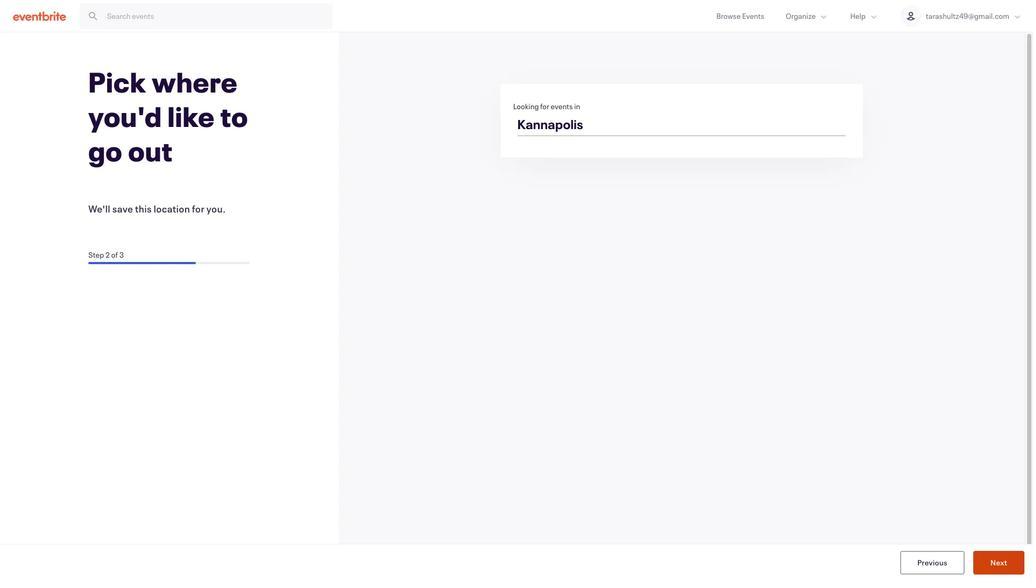Task type: describe. For each thing, give the bounding box(es) containing it.
browse events link
[[706, 0, 776, 32]]

next button
[[974, 551, 1025, 575]]

events
[[551, 101, 573, 111]]

step 2 of 3
[[88, 250, 124, 260]]

this
[[135, 202, 152, 215]]

you'd
[[88, 98, 162, 135]]

2
[[105, 250, 110, 260]]

looking for events in
[[514, 101, 581, 111]]

progressbar image
[[88, 262, 196, 264]]

previous button
[[901, 551, 965, 575]]

tarashultz49@gmail.com
[[927, 11, 1010, 21]]

to
[[221, 98, 248, 135]]

of
[[111, 250, 118, 260]]

go
[[88, 132, 123, 169]]

like
[[168, 98, 215, 135]]

3
[[119, 250, 124, 260]]

looking
[[514, 101, 539, 111]]

events
[[743, 11, 765, 21]]

organize link
[[776, 0, 840, 32]]

in
[[575, 101, 581, 111]]

save
[[112, 202, 133, 215]]

eventbrite image
[[13, 10, 66, 21]]

tarashultz49@gmail.com link
[[890, 0, 1034, 32]]

1 horizontal spatial for
[[541, 101, 550, 111]]

location
[[154, 202, 190, 215]]

help
[[851, 11, 866, 21]]

we'll save this location for you.
[[88, 202, 226, 215]]

1 vertical spatial for
[[192, 202, 205, 215]]

browse events
[[717, 11, 765, 21]]

organize
[[786, 11, 816, 21]]



Task type: vqa. For each thing, say whether or not it's contained in the screenshot.
"save"
yes



Task type: locate. For each thing, give the bounding box(es) containing it.
step
[[88, 250, 104, 260]]

pick where you'd like to go out
[[88, 64, 248, 169]]

0 vertical spatial for
[[541, 101, 550, 111]]

for left events
[[541, 101, 550, 111]]

for left you.
[[192, 202, 205, 215]]

we'll
[[88, 202, 110, 215]]

help link
[[840, 0, 890, 32]]

pick
[[88, 64, 146, 100]]

for
[[541, 101, 550, 111], [192, 202, 205, 215]]

previous
[[918, 558, 948, 568]]

where
[[152, 64, 238, 100]]

next
[[991, 558, 1008, 568]]

progressbar progress bar
[[88, 262, 250, 264]]

None text field
[[510, 113, 854, 139]]

0 horizontal spatial for
[[192, 202, 205, 215]]

you.
[[207, 202, 226, 215]]

browse
[[717, 11, 741, 21]]

out
[[128, 132, 173, 169]]



